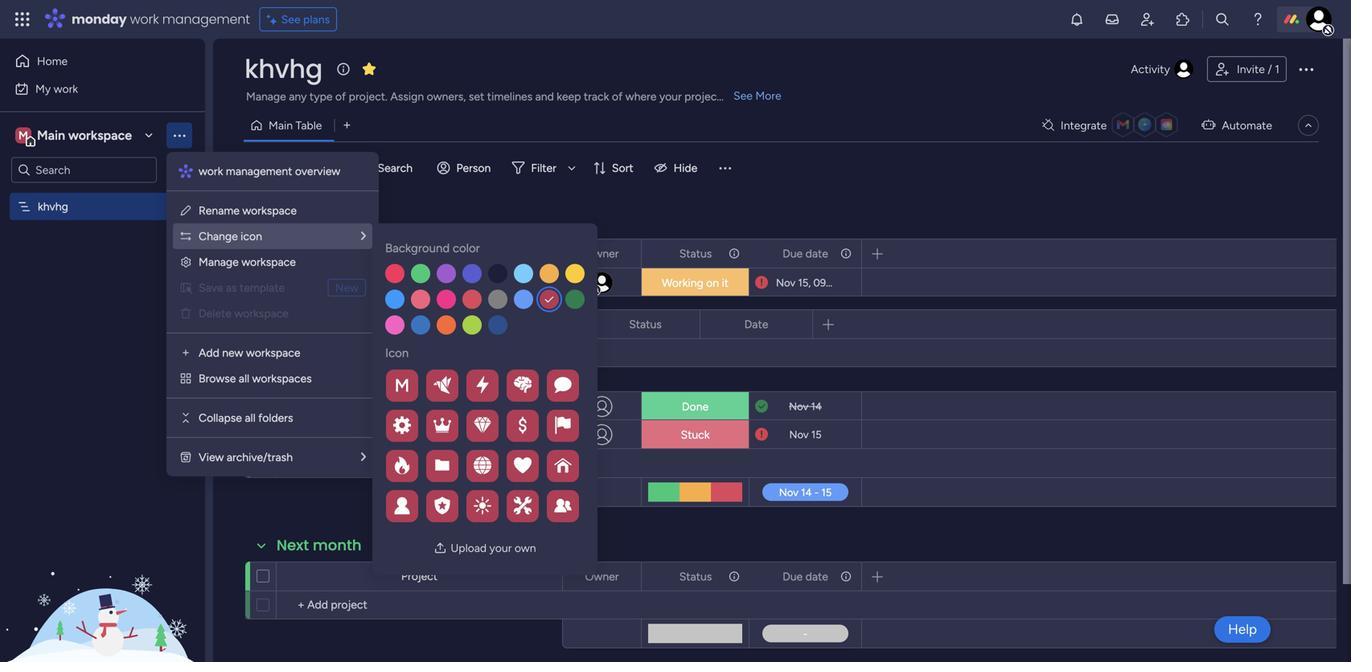 Task type: describe. For each thing, give the bounding box(es) containing it.
workspace for main workspace
[[68, 128, 132, 143]]

overview
[[295, 164, 340, 178]]

manage workspace
[[199, 255, 296, 269]]

track
[[584, 90, 609, 103]]

color
[[453, 241, 480, 256]]

column information image for next month
[[840, 571, 853, 584]]

khvhg field
[[240, 51, 326, 87]]

change icon image
[[179, 230, 192, 243]]

project up "delete workspace" menu item
[[304, 276, 340, 290]]

background color
[[385, 241, 480, 256]]

keep
[[557, 90, 581, 103]]

save
[[199, 281, 223, 295]]

hide
[[674, 161, 698, 175]]

workspace for manage workspace
[[241, 255, 296, 269]]

help image
[[1250, 11, 1266, 27]]

my
[[35, 82, 51, 96]]

sort
[[612, 161, 633, 175]]

any
[[289, 90, 307, 103]]

see plans
[[281, 12, 330, 26]]

service icon image
[[179, 282, 192, 294]]

main for main table
[[269, 119, 293, 132]]

workspace options image
[[171, 127, 187, 143]]

stuck
[[681, 428, 710, 442]]

it
[[722, 276, 729, 290]]

date
[[745, 318, 768, 331]]

delete
[[199, 307, 232, 321]]

activity
[[1131, 62, 1170, 76]]

icon
[[385, 346, 409, 361]]

0 vertical spatial status field
[[675, 245, 716, 263]]

0 vertical spatial management
[[162, 10, 250, 28]]

due date field for next month
[[779, 568, 832, 586]]

my work
[[35, 82, 78, 96]]

home
[[37, 54, 68, 68]]

lottie animation element
[[0, 500, 205, 663]]

see for see more
[[734, 89, 753, 103]]

add new workspace image
[[179, 347, 192, 360]]

project 1
[[304, 276, 348, 290]]

nov 14
[[789, 401, 822, 413]]

next
[[277, 536, 309, 556]]

activity button
[[1125, 56, 1201, 82]]

monday
[[72, 10, 127, 28]]

list arrow image
[[361, 452, 366, 463]]

3
[[343, 429, 349, 442]]

and
[[535, 90, 554, 103]]

filter
[[531, 161, 556, 175]]

plans
[[303, 12, 330, 26]]

as
[[226, 281, 237, 295]]

work inside menu
[[199, 164, 223, 178]]

photo icon image
[[434, 542, 447, 555]]

v2 done deadline image
[[755, 399, 768, 415]]

integrate
[[1061, 119, 1107, 132]]

see for see plans
[[281, 12, 300, 26]]

on
[[706, 276, 719, 290]]

column information image for status "field" to the bottom
[[728, 571, 741, 584]]

new
[[222, 346, 243, 360]]

my work button
[[10, 76, 173, 102]]

15
[[811, 429, 822, 442]]

upload
[[451, 542, 487, 555]]

workspace selection element
[[15, 126, 134, 147]]

this
[[277, 212, 306, 233]]

view
[[199, 451, 224, 464]]

notifications image
[[1069, 11, 1085, 27]]

view archive/trash image
[[179, 451, 192, 464]]

Date field
[[740, 316, 772, 333]]

menu containing work management overview
[[166, 152, 379, 477]]

icon
[[241, 230, 262, 243]]

due for next month
[[783, 570, 803, 584]]

nov 15
[[789, 429, 822, 442]]

workspace for rename workspace
[[242, 204, 297, 218]]

automate
[[1222, 119, 1272, 132]]

gary orlando image
[[1306, 6, 1332, 32]]

manage for manage workspace
[[199, 255, 239, 269]]

help
[[1228, 622, 1257, 638]]

hide button
[[648, 155, 707, 181]]

project 3
[[304, 429, 349, 442]]

due date field for this month
[[779, 245, 832, 263]]

see plans button
[[260, 7, 337, 31]]

view archive/trash
[[199, 451, 293, 464]]

upload your own button
[[427, 536, 543, 561]]

delete workspace
[[199, 307, 289, 321]]

filter button
[[505, 155, 581, 181]]

column information image for this month
[[840, 247, 853, 260]]

work for my
[[54, 82, 78, 96]]

delete workspace image
[[179, 307, 192, 320]]

status for status "field" to the top
[[679, 247, 712, 261]]

done
[[682, 400, 709, 414]]

arrow down image
[[562, 158, 581, 178]]

change icon
[[199, 230, 262, 243]]

collapse board header image
[[1302, 119, 1315, 132]]

select product image
[[14, 11, 31, 27]]

archive/trash
[[227, 451, 293, 464]]

menu item containing save as template
[[179, 278, 366, 298]]

folders
[[258, 411, 293, 425]]

project
[[685, 90, 721, 103]]

all for collapse
[[245, 411, 256, 425]]

sort button
[[586, 155, 643, 181]]

main workspace
[[37, 128, 132, 143]]

inbox image
[[1104, 11, 1120, 27]]

due for this month
[[783, 247, 803, 261]]

month for next month
[[313, 536, 362, 556]]

invite members image
[[1140, 11, 1156, 27]]

invite / 1 button
[[1207, 56, 1287, 82]]

2 vertical spatial status field
[[675, 568, 716, 586]]

person
[[456, 161, 491, 175]]

where
[[625, 90, 657, 103]]

project left color
[[401, 247, 438, 260]]

template
[[240, 281, 285, 295]]

v2 overdue deadline image for nov 15, 09:00 am
[[755, 275, 768, 291]]

autopilot image
[[1202, 114, 1216, 135]]

all for browse
[[239, 372, 249, 386]]

1 owner field from the top
[[581, 245, 623, 263]]

1 vertical spatial status field
[[625, 316, 666, 333]]

own
[[515, 542, 536, 555]]

1 horizontal spatial your
[[659, 90, 682, 103]]

stands.
[[724, 90, 760, 103]]

list arrow image
[[361, 230, 366, 242]]

work for monday
[[130, 10, 159, 28]]

due date for this month
[[783, 247, 828, 261]]

collapse all folders
[[199, 411, 293, 425]]

delete workspace menu item
[[179, 304, 366, 323]]

next month
[[277, 536, 362, 556]]

rename workspace image
[[179, 204, 192, 217]]



Task type: vqa. For each thing, say whether or not it's contained in the screenshot.
the workspaces
yes



Task type: locate. For each thing, give the bounding box(es) containing it.
add
[[199, 346, 219, 360]]

+ Add project text field
[[285, 596, 555, 615]]

browse all workspaces image
[[179, 372, 192, 385]]

workspaces
[[252, 372, 312, 386]]

1 horizontal spatial m
[[395, 375, 410, 397]]

work inside button
[[54, 82, 78, 96]]

1 horizontal spatial main
[[269, 119, 293, 132]]

table
[[296, 119, 322, 132]]

0 vertical spatial see
[[281, 12, 300, 26]]

Status field
[[675, 245, 716, 263], [625, 316, 666, 333], [675, 568, 716, 586]]

options image
[[1297, 60, 1316, 79], [618, 240, 630, 267], [727, 240, 738, 267], [618, 563, 630, 591]]

1 vertical spatial khvhg
[[38, 200, 68, 214]]

0 horizontal spatial work
[[54, 82, 78, 96]]

workspace for delete workspace
[[234, 307, 289, 321]]

1 horizontal spatial of
[[612, 90, 623, 103]]

project left 3
[[304, 429, 340, 442]]

2 vertical spatial nov
[[789, 429, 809, 442]]

your right where
[[659, 90, 682, 103]]

manage for manage any type of project. assign owners, set timelines and keep track of where your project stands.
[[246, 90, 286, 103]]

1 owner from the top
[[585, 247, 619, 261]]

rename
[[199, 204, 240, 218]]

Search in workspace field
[[34, 161, 134, 179]]

all down add new workspace
[[239, 372, 249, 386]]

see
[[281, 12, 300, 26], [734, 89, 753, 103]]

1 horizontal spatial new
[[335, 281, 359, 295]]

0 horizontal spatial new
[[250, 161, 274, 175]]

search everything image
[[1214, 11, 1231, 27]]

options image
[[839, 240, 850, 267], [727, 563, 738, 591], [839, 563, 850, 591]]

khvhg up the any
[[245, 51, 322, 87]]

month inside 'field'
[[313, 536, 362, 556]]

your left own
[[489, 542, 512, 555]]

type
[[310, 90, 333, 103]]

status for status "field" to the bottom
[[679, 570, 712, 584]]

09:00
[[813, 277, 842, 290]]

v2 overdue deadline image right it
[[755, 275, 768, 291]]

collapse
[[199, 411, 242, 425]]

invite / 1
[[1237, 62, 1280, 76]]

your inside button
[[489, 542, 512, 555]]

1 vertical spatial owner field
[[581, 568, 623, 586]]

1 column information image from the top
[[840, 247, 853, 260]]

2 v2 overdue deadline image from the top
[[755, 427, 768, 443]]

invite
[[1237, 62, 1265, 76]]

1 due date from the top
[[783, 247, 828, 261]]

1 due date field from the top
[[779, 245, 832, 263]]

1 horizontal spatial khvhg
[[245, 51, 322, 87]]

project up + add project text field in the bottom of the page
[[401, 570, 438, 584]]

of right track
[[612, 90, 623, 103]]

0 vertical spatial nov
[[776, 277, 796, 290]]

0 vertical spatial v2 overdue deadline image
[[755, 275, 768, 291]]

lottie animation image
[[0, 500, 205, 663]]

owner for first owner field from the bottom of the page
[[585, 570, 619, 584]]

1 vertical spatial v2 overdue deadline image
[[755, 427, 768, 443]]

0 horizontal spatial your
[[489, 542, 512, 555]]

khvhg
[[245, 51, 322, 87], [38, 200, 68, 214]]

/
[[1268, 62, 1272, 76]]

menu item
[[179, 278, 366, 298]]

options image for next month
[[839, 563, 850, 591]]

15,
[[798, 277, 811, 290]]

column information image for status "field" to the top
[[728, 247, 741, 260]]

14
[[811, 401, 822, 413]]

workspace up icon
[[242, 204, 297, 218]]

apps image
[[1175, 11, 1191, 27]]

0 vertical spatial work
[[130, 10, 159, 28]]

0 horizontal spatial khvhg
[[38, 200, 68, 214]]

see more link
[[732, 88, 783, 104]]

This month field
[[273, 212, 363, 233]]

0 vertical spatial owner
[[585, 247, 619, 261]]

1 right the /
[[1275, 62, 1280, 76]]

1 vertical spatial m
[[395, 375, 410, 397]]

owner
[[585, 247, 619, 261], [585, 570, 619, 584]]

1 vertical spatial column information image
[[728, 571, 741, 584]]

2 owner from the top
[[585, 570, 619, 584]]

new
[[250, 161, 274, 175], [335, 281, 359, 295]]

nov 15, 09:00 am
[[776, 277, 861, 290]]

see inside button
[[281, 12, 300, 26]]

all left folders
[[245, 411, 256, 425]]

more
[[755, 89, 782, 103]]

manage workspace image
[[179, 256, 192, 269]]

change
[[199, 230, 238, 243]]

khvhg inside list box
[[38, 200, 68, 214]]

0 vertical spatial date
[[806, 247, 828, 261]]

workspace up search in workspace field
[[68, 128, 132, 143]]

browse
[[199, 372, 236, 386]]

m inside workspace icon
[[19, 129, 28, 142]]

nov left 15, at top right
[[776, 277, 796, 290]]

2 due date from the top
[[783, 570, 828, 584]]

1 vertical spatial status
[[629, 318, 662, 331]]

work right my in the left top of the page
[[54, 82, 78, 96]]

main table
[[269, 119, 322, 132]]

home button
[[10, 48, 173, 74]]

rename workspace
[[199, 204, 297, 218]]

options image for this month
[[839, 240, 850, 267]]

browse all workspaces
[[199, 372, 312, 386]]

this month
[[277, 212, 359, 233]]

work management overview
[[199, 164, 340, 178]]

Next month field
[[273, 536, 366, 557]]

1 vertical spatial work
[[54, 82, 78, 96]]

see left the more
[[734, 89, 753, 103]]

0 vertical spatial column information image
[[728, 247, 741, 260]]

remove from favorites image
[[361, 61, 377, 77]]

main
[[269, 119, 293, 132], [37, 128, 65, 143]]

month inside "field"
[[310, 212, 359, 233]]

project.
[[349, 90, 388, 103]]

2 horizontal spatial work
[[199, 164, 223, 178]]

new up rename workspace
[[250, 161, 274, 175]]

1 vertical spatial nov
[[789, 401, 809, 413]]

2 due from the top
[[783, 570, 803, 584]]

v2 overdue deadline image
[[755, 275, 768, 291], [755, 427, 768, 443]]

column information image
[[728, 247, 741, 260], [728, 571, 741, 584]]

2 of from the left
[[612, 90, 623, 103]]

0 horizontal spatial 1
[[343, 276, 348, 290]]

your
[[659, 90, 682, 103], [489, 542, 512, 555]]

1 vertical spatial new
[[335, 281, 359, 295]]

project inside button
[[276, 161, 313, 175]]

m
[[19, 129, 28, 142], [395, 375, 410, 397]]

month for this month
[[310, 212, 359, 233]]

0 vertical spatial m
[[19, 129, 28, 142]]

1 down this month "field"
[[343, 276, 348, 290]]

owner for second owner field from the bottom
[[585, 247, 619, 261]]

0 vertical spatial due
[[783, 247, 803, 261]]

status for the middle status "field"
[[629, 318, 662, 331]]

nov for done
[[789, 401, 809, 413]]

work right monday
[[130, 10, 159, 28]]

1 vertical spatial see
[[734, 89, 753, 103]]

khvhg list box
[[0, 190, 205, 438]]

of right type
[[335, 90, 346, 103]]

Owner field
[[581, 245, 623, 263], [581, 568, 623, 586]]

1 vertical spatial due date field
[[779, 568, 832, 586]]

v2 overdue deadline image for nov 15
[[755, 427, 768, 443]]

of
[[335, 90, 346, 103], [612, 90, 623, 103]]

2 vertical spatial status
[[679, 570, 712, 584]]

nov left 15
[[789, 429, 809, 442]]

2 column information image from the top
[[840, 571, 853, 584]]

option
[[0, 192, 205, 195]]

Due date field
[[779, 245, 832, 263], [779, 568, 832, 586]]

person button
[[431, 155, 501, 181]]

m left main workspace
[[19, 129, 28, 142]]

1 horizontal spatial manage
[[246, 90, 286, 103]]

0 vertical spatial new
[[250, 161, 274, 175]]

0 vertical spatial khvhg
[[245, 51, 322, 87]]

Search field
[[374, 157, 422, 179]]

1 due from the top
[[783, 247, 803, 261]]

0 vertical spatial month
[[310, 212, 359, 233]]

month right next
[[313, 536, 362, 556]]

main left table
[[269, 119, 293, 132]]

date for next month
[[806, 570, 828, 584]]

new down this month "field"
[[335, 281, 359, 295]]

dapulse integrations image
[[1042, 119, 1054, 132]]

working on it
[[662, 276, 729, 290]]

assign
[[390, 90, 424, 103]]

menu
[[166, 152, 379, 477]]

manage down change
[[199, 255, 239, 269]]

0 horizontal spatial m
[[19, 129, 28, 142]]

0 vertical spatial manage
[[246, 90, 286, 103]]

show board description image
[[334, 61, 353, 77]]

manage left the any
[[246, 90, 286, 103]]

1 vertical spatial owner
[[585, 570, 619, 584]]

new for new project
[[250, 161, 274, 175]]

1 vertical spatial due date
[[783, 570, 828, 584]]

main inside workspace selection element
[[37, 128, 65, 143]]

new inside button
[[250, 161, 274, 175]]

manage any type of project. assign owners, set timelines and keep track of where your project stands.
[[246, 90, 760, 103]]

set
[[469, 90, 484, 103]]

upload your own
[[451, 542, 536, 555]]

new project
[[250, 161, 313, 175]]

khvhg down search in workspace field
[[38, 200, 68, 214]]

work up rename
[[199, 164, 223, 178]]

2 vertical spatial work
[[199, 164, 223, 178]]

1 vertical spatial 1
[[343, 276, 348, 290]]

2 due date field from the top
[[779, 568, 832, 586]]

0 vertical spatial column information image
[[840, 247, 853, 260]]

project
[[276, 161, 313, 175], [401, 247, 438, 260], [304, 276, 340, 290], [304, 429, 340, 442], [401, 570, 438, 584]]

workspace down template
[[234, 307, 289, 321]]

main for main workspace
[[37, 128, 65, 143]]

new for new
[[335, 281, 359, 295]]

1 horizontal spatial 1
[[1275, 62, 1280, 76]]

workspace
[[68, 128, 132, 143], [242, 204, 297, 218], [241, 255, 296, 269], [234, 307, 289, 321], [246, 346, 300, 360]]

0 vertical spatial due date field
[[779, 245, 832, 263]]

due date for next month
[[783, 570, 828, 584]]

workspace image
[[15, 127, 31, 144]]

1 inside button
[[1275, 62, 1280, 76]]

nov left 14
[[789, 401, 809, 413]]

1
[[1275, 62, 1280, 76], [343, 276, 348, 290]]

1 horizontal spatial see
[[734, 89, 753, 103]]

background
[[385, 241, 450, 256]]

0 vertical spatial all
[[239, 372, 249, 386]]

0 vertical spatial your
[[659, 90, 682, 103]]

1 vertical spatial date
[[806, 570, 828, 584]]

timelines
[[487, 90, 533, 103]]

1 vertical spatial management
[[226, 164, 292, 178]]

1 vertical spatial column information image
[[840, 571, 853, 584]]

project left angle down image in the left of the page
[[276, 161, 313, 175]]

date
[[806, 247, 828, 261], [806, 570, 828, 584]]

owners,
[[427, 90, 466, 103]]

1 vertical spatial month
[[313, 536, 362, 556]]

main table button
[[244, 113, 334, 138]]

add view image
[[344, 120, 350, 131]]

am
[[845, 277, 861, 290]]

2 column information image from the top
[[728, 571, 741, 584]]

month left list arrow icon
[[310, 212, 359, 233]]

1 horizontal spatial work
[[130, 10, 159, 28]]

v2 overdue deadline image down v2 done deadline 'icon'
[[755, 427, 768, 443]]

help button
[[1215, 617, 1271, 643]]

0 horizontal spatial of
[[335, 90, 346, 103]]

menu image
[[717, 160, 733, 176]]

date for this month
[[806, 247, 828, 261]]

0 vertical spatial status
[[679, 247, 712, 261]]

due
[[783, 247, 803, 261], [783, 570, 803, 584]]

save as template
[[199, 281, 285, 295]]

1 vertical spatial your
[[489, 542, 512, 555]]

1 column information image from the top
[[728, 247, 741, 260]]

workspace inside menu item
[[234, 307, 289, 321]]

2 date from the top
[[806, 570, 828, 584]]

main right workspace icon
[[37, 128, 65, 143]]

nov for working on it
[[776, 277, 796, 290]]

0 horizontal spatial see
[[281, 12, 300, 26]]

0 vertical spatial 1
[[1275, 62, 1280, 76]]

column information image
[[840, 247, 853, 260], [840, 571, 853, 584]]

1 vertical spatial manage
[[199, 255, 239, 269]]

0 horizontal spatial manage
[[199, 255, 239, 269]]

management
[[162, 10, 250, 28], [226, 164, 292, 178]]

monday work management
[[72, 10, 250, 28]]

subitem
[[386, 317, 428, 331]]

2 owner field from the top
[[581, 568, 623, 586]]

0 vertical spatial owner field
[[581, 245, 623, 263]]

angle down image
[[327, 162, 335, 174]]

0 vertical spatial due date
[[783, 247, 828, 261]]

workspace up workspaces
[[246, 346, 300, 360]]

add new workspace
[[199, 346, 300, 360]]

due date
[[783, 247, 828, 261], [783, 570, 828, 584]]

1 date from the top
[[806, 247, 828, 261]]

main inside button
[[269, 119, 293, 132]]

see left plans
[[281, 12, 300, 26]]

0 horizontal spatial main
[[37, 128, 65, 143]]

1 vertical spatial due
[[783, 570, 803, 584]]

m down 'icon' on the bottom left
[[395, 375, 410, 397]]

1 vertical spatial all
[[245, 411, 256, 425]]

1 of from the left
[[335, 90, 346, 103]]

1 v2 overdue deadline image from the top
[[755, 275, 768, 291]]

collapse all folders image
[[179, 412, 192, 425]]

workspace up template
[[241, 255, 296, 269]]



